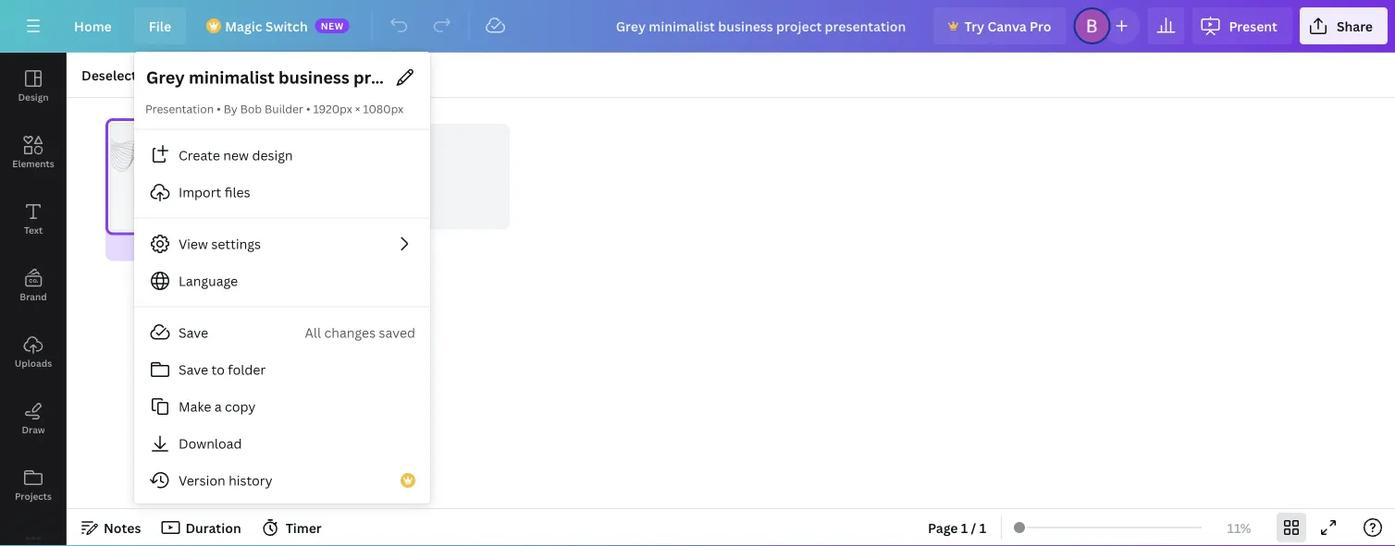 Task type: vqa. For each thing, say whether or not it's contained in the screenshot.
Version history button
yes



Task type: locate. For each thing, give the bounding box(es) containing it.
view
[[179, 236, 208, 253]]

side panel tab list
[[0, 53, 67, 547]]

copy
[[225, 398, 256, 416]]

share
[[1337, 17, 1373, 35]]

save up save to folder
[[179, 324, 208, 342]]

language
[[179, 273, 238, 290]]

by
[[224, 101, 238, 117]]

deselect
[[81, 66, 137, 84]]

import
[[179, 184, 221, 201]]

language button
[[134, 263, 430, 300]]

/
[[971, 520, 977, 537]]

create new design button
[[134, 137, 430, 174]]

1 right /
[[980, 520, 987, 537]]

deselect page
[[81, 66, 170, 84]]

save to folder button
[[134, 352, 430, 389]]

home
[[74, 17, 112, 35]]

1
[[202, 239, 208, 254], [961, 520, 968, 537], [980, 520, 987, 537]]

1 vertical spatial save
[[179, 361, 208, 379]]

draw
[[22, 424, 45, 436]]

builder
[[265, 101, 303, 117]]

1 left settings
[[202, 239, 208, 254]]

brand
[[20, 291, 47, 303]]

Design title text field
[[601, 7, 926, 44]]

settings
[[211, 236, 261, 253]]

0 horizontal spatial 1
[[202, 239, 208, 254]]

all
[[305, 324, 321, 342]]

www.reallygreatsite.com
[[176, 201, 235, 206]]

download
[[179, 435, 242, 453]]

pro
[[1030, 17, 1052, 35]]

projects
[[15, 491, 52, 503]]

save inside button
[[179, 361, 208, 379]]

file button
[[134, 7, 186, 44]]

changes
[[324, 324, 376, 342]]

magic
[[225, 17, 262, 35]]

present button
[[1192, 7, 1293, 44]]

saved
[[379, 324, 416, 342]]

save to folder
[[179, 361, 266, 379]]

save
[[179, 324, 208, 342], [179, 361, 208, 379]]

view settings
[[179, 236, 261, 253]]

home link
[[59, 7, 127, 44]]

try canva pro button
[[933, 7, 1067, 44]]

timer
[[286, 520, 322, 537]]

1 left /
[[961, 520, 968, 537]]

presentation
[[145, 101, 214, 117]]

import files button
[[134, 174, 430, 211]]

1 save from the top
[[179, 324, 208, 342]]

Design title text field
[[145, 63, 386, 93]]

project
[[161, 168, 252, 200]]

11%
[[1228, 520, 1252, 537]]

file
[[149, 17, 171, 35]]

deselect page button
[[74, 60, 178, 90]]

2 save from the top
[[179, 361, 208, 379]]

import files
[[179, 184, 250, 201]]

design
[[18, 91, 49, 103]]

new
[[321, 19, 344, 32]]

×
[[355, 101, 360, 117]]

save left to
[[179, 361, 208, 379]]

business
[[183, 159, 228, 173]]

version history
[[179, 472, 273, 490]]

0 vertical spatial save
[[179, 324, 208, 342]]

files
[[225, 184, 250, 201]]



Task type: describe. For each thing, give the bounding box(es) containing it.
brand button
[[0, 253, 67, 319]]

try
[[965, 17, 985, 35]]

uploads
[[15, 357, 52, 370]]

magic switch
[[225, 17, 308, 35]]

2 horizontal spatial 1
[[980, 520, 987, 537]]

version history button
[[134, 463, 430, 500]]

duration button
[[156, 514, 249, 543]]

a
[[215, 398, 222, 416]]

make a copy
[[179, 398, 256, 416]]

elements button
[[0, 119, 67, 186]]

download button
[[134, 426, 430, 463]]

all changes saved
[[305, 324, 416, 342]]

history
[[229, 472, 273, 490]]

share button
[[1300, 7, 1388, 44]]

bob
[[240, 101, 262, 117]]

make a copy button
[[134, 389, 430, 426]]

by bob builder
[[224, 101, 303, 117]]

page 1 / 1
[[928, 520, 987, 537]]

page
[[140, 66, 170, 84]]

version
[[179, 472, 226, 490]]

1920px
[[313, 101, 352, 117]]

1920px × 1080px
[[313, 101, 404, 117]]

projects button
[[0, 453, 67, 519]]

present
[[1229, 17, 1278, 35]]

text button
[[0, 186, 67, 253]]

canva
[[988, 17, 1027, 35]]

timer button
[[256, 514, 329, 543]]

text
[[24, 224, 43, 236]]

save for save
[[179, 324, 208, 342]]

make
[[179, 398, 211, 416]]

design
[[252, 147, 293, 164]]

folder
[[228, 361, 266, 379]]

switch
[[265, 17, 308, 35]]

design button
[[0, 53, 67, 119]]

duration
[[186, 520, 241, 537]]

try canva pro
[[965, 17, 1052, 35]]

view settings button
[[134, 226, 430, 263]]

1080px
[[363, 101, 404, 117]]

save for save to folder
[[179, 361, 208, 379]]

draw button
[[0, 386, 67, 453]]

create
[[179, 147, 220, 164]]

create new design
[[179, 147, 293, 164]]

notes button
[[74, 514, 149, 543]]

notes
[[104, 520, 141, 537]]

1 horizontal spatial 1
[[961, 520, 968, 537]]

page
[[928, 520, 958, 537]]

11% button
[[1210, 514, 1270, 543]]

uploads button
[[0, 319, 67, 386]]

main menu bar
[[0, 0, 1396, 53]]

elements
[[12, 157, 54, 170]]

to
[[212, 361, 225, 379]]

new
[[223, 147, 249, 164]]



